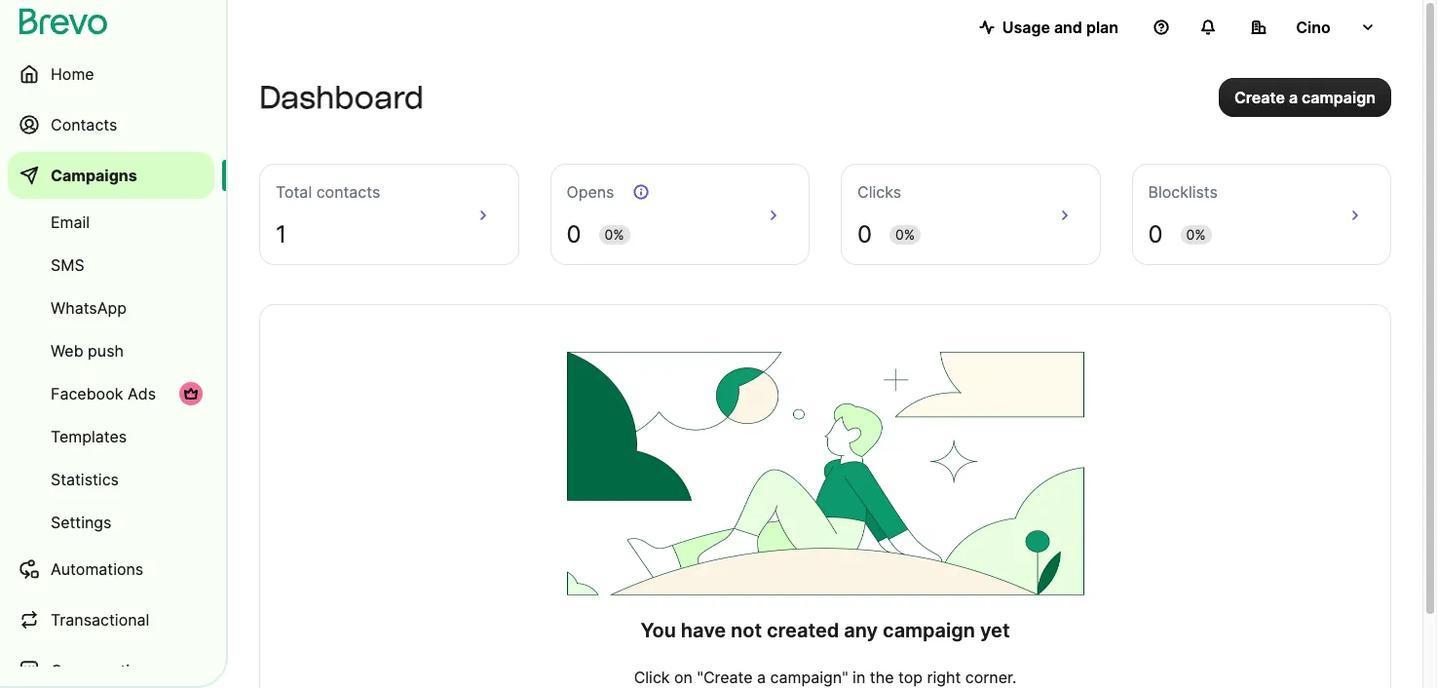 Task type: describe. For each thing, give the bounding box(es) containing it.
in
[[853, 668, 866, 687]]

whatsapp link
[[8, 288, 214, 327]]

click
[[634, 668, 670, 687]]

ads
[[128, 384, 156, 403]]

web push
[[51, 341, 124, 361]]

left___rvooi image
[[183, 386, 199, 401]]

create
[[1235, 88, 1285, 107]]

you have not created any campaign yet
[[641, 619, 1010, 642]]

total
[[276, 182, 312, 202]]

transactional
[[51, 610, 149, 630]]

sms link
[[8, 246, 214, 285]]

blocklists
[[1148, 182, 1218, 202]]

web push link
[[8, 331, 214, 370]]

dashboard
[[259, 79, 424, 116]]

facebook ads
[[51, 384, 156, 403]]

cino button
[[1236, 8, 1392, 47]]

total contacts
[[276, 182, 380, 202]]

a inside button
[[1289, 88, 1298, 107]]

the
[[870, 668, 894, 687]]

automations link
[[8, 546, 214, 592]]

templates
[[51, 427, 127, 446]]

usage
[[1002, 18, 1050, 37]]

you
[[641, 619, 676, 642]]

1 vertical spatial campaign
[[883, 619, 975, 642]]

contacts
[[316, 182, 380, 202]]

1
[[276, 220, 287, 248]]

have
[[681, 619, 726, 642]]

conversations
[[51, 661, 156, 680]]

statistics
[[51, 470, 119, 489]]

usage and plan
[[1002, 18, 1119, 37]]

0 for blocklists
[[1148, 220, 1163, 248]]

sms
[[51, 255, 84, 275]]

create a campaign button
[[1219, 78, 1392, 117]]

campaigns link
[[8, 152, 214, 199]]

1 vertical spatial a
[[757, 668, 766, 687]]

usage and plan button
[[963, 8, 1134, 47]]

right
[[927, 668, 961, 687]]

push
[[88, 341, 124, 361]]

settings link
[[8, 503, 214, 542]]

top
[[899, 668, 923, 687]]

not
[[731, 619, 762, 642]]

1 0% from the left
[[605, 226, 624, 243]]

and
[[1054, 18, 1083, 37]]

contacts link
[[8, 101, 214, 148]]



Task type: vqa. For each thing, say whether or not it's contained in the screenshot.
"You have not created any campaign yet"
yes



Task type: locate. For each thing, give the bounding box(es) containing it.
facebook ads link
[[8, 374, 214, 413]]

a right create
[[1289, 88, 1298, 107]]

email link
[[8, 203, 214, 242]]

2 0 from the left
[[858, 220, 872, 248]]

0 horizontal spatial 0%
[[605, 226, 624, 243]]

0% for blocklists
[[1186, 226, 1206, 243]]

web
[[51, 341, 83, 361]]

1 horizontal spatial campaign
[[1302, 88, 1376, 107]]

1 horizontal spatial 0%
[[896, 226, 915, 243]]

cino
[[1296, 18, 1331, 37]]

opens
[[567, 182, 614, 202]]

conversations link
[[8, 647, 214, 688]]

0 down clicks
[[858, 220, 872, 248]]

0 down opens
[[567, 220, 581, 248]]

0 down blocklists
[[1148, 220, 1163, 248]]

on
[[674, 668, 693, 687]]

campaign"
[[770, 668, 848, 687]]

0% down opens
[[605, 226, 624, 243]]

transactional link
[[8, 596, 214, 643]]

created
[[767, 619, 839, 642]]

yet
[[980, 619, 1010, 642]]

create a campaign
[[1235, 88, 1376, 107]]

campaign down cino
[[1302, 88, 1376, 107]]

any
[[844, 619, 878, 642]]

campaigns
[[51, 166, 137, 185]]

campaign inside 'create a campaign' button
[[1302, 88, 1376, 107]]

1 horizontal spatial a
[[1289, 88, 1298, 107]]

campaign up right
[[883, 619, 975, 642]]

clicks
[[858, 182, 902, 202]]

plan
[[1086, 18, 1119, 37]]

2 0% from the left
[[896, 226, 915, 243]]

automations
[[51, 559, 143, 579]]

campaign
[[1302, 88, 1376, 107], [883, 619, 975, 642]]

3 0 from the left
[[1148, 220, 1163, 248]]

0 vertical spatial a
[[1289, 88, 1298, 107]]

0% for clicks
[[896, 226, 915, 243]]

0% down clicks
[[896, 226, 915, 243]]

1 0 from the left
[[567, 220, 581, 248]]

email
[[51, 212, 90, 232]]

0 horizontal spatial 0
[[567, 220, 581, 248]]

a right "create
[[757, 668, 766, 687]]

0
[[567, 220, 581, 248], [858, 220, 872, 248], [1148, 220, 1163, 248]]

home link
[[8, 51, 214, 97]]

templates link
[[8, 417, 214, 456]]

whatsapp
[[51, 298, 127, 318]]

0 horizontal spatial a
[[757, 668, 766, 687]]

facebook
[[51, 384, 123, 403]]

"create
[[697, 668, 753, 687]]

0%
[[605, 226, 624, 243], [896, 226, 915, 243], [1186, 226, 1206, 243]]

0 for clicks
[[858, 220, 872, 248]]

0 horizontal spatial campaign
[[883, 619, 975, 642]]

a
[[1289, 88, 1298, 107], [757, 668, 766, 687]]

contacts
[[51, 115, 117, 134]]

statistics link
[[8, 460, 214, 499]]

1 horizontal spatial 0
[[858, 220, 872, 248]]

0 vertical spatial campaign
[[1302, 88, 1376, 107]]

corner.
[[966, 668, 1017, 687]]

settings
[[51, 513, 112, 532]]

3 0% from the left
[[1186, 226, 1206, 243]]

home
[[51, 64, 94, 84]]

0% down blocklists
[[1186, 226, 1206, 243]]

2 horizontal spatial 0
[[1148, 220, 1163, 248]]

2 horizontal spatial 0%
[[1186, 226, 1206, 243]]

click on "create a campaign" in the top right corner.
[[634, 668, 1017, 687]]



